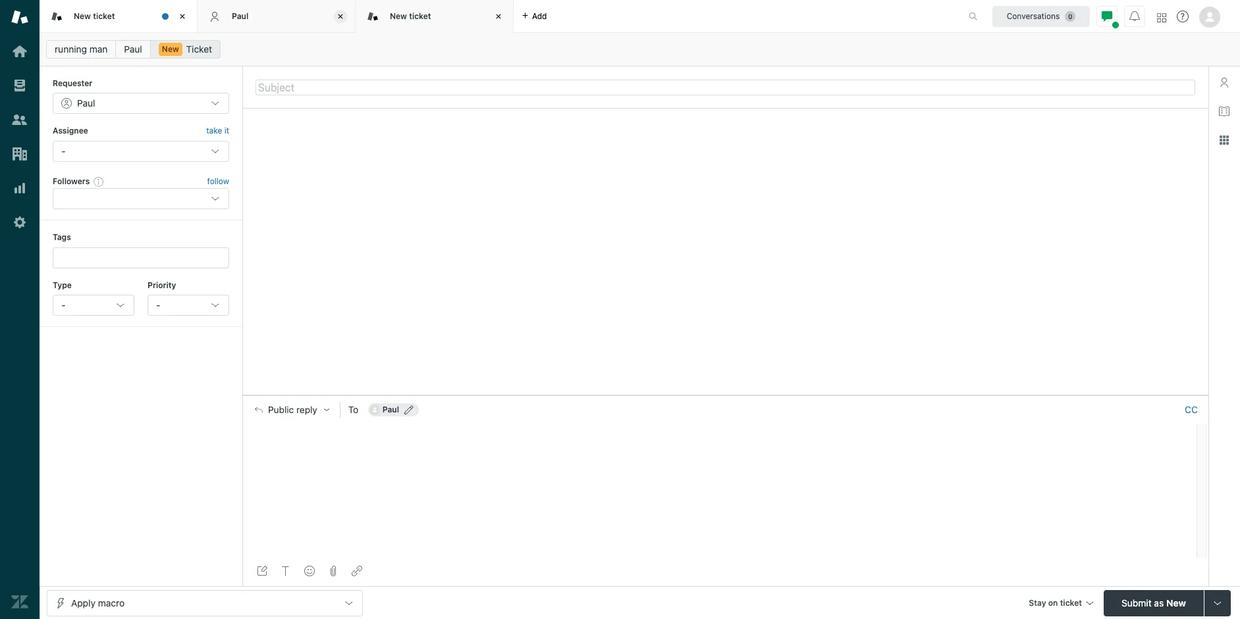 Task type: vqa. For each thing, say whether or not it's contained in the screenshot.
page
no



Task type: describe. For each thing, give the bounding box(es) containing it.
paul tab
[[198, 0, 356, 33]]

new ticket for 1st the new ticket tab from the left
[[74, 11, 115, 21]]

2 new ticket tab from the left
[[356, 0, 514, 33]]

assignee
[[53, 126, 88, 136]]

format text image
[[281, 566, 291, 577]]

follow button
[[207, 176, 229, 188]]

stay
[[1029, 598, 1046, 608]]

add
[[532, 11, 547, 21]]

follow
[[207, 176, 229, 186]]

followers
[[53, 176, 90, 186]]

apps image
[[1219, 135, 1229, 146]]

new ticket for 1st the new ticket tab from the right
[[390, 11, 431, 21]]

zendesk image
[[11, 594, 28, 611]]

draft mode image
[[257, 566, 267, 577]]

get started image
[[11, 43, 28, 60]]

take it button
[[206, 125, 229, 138]]

- button for type
[[53, 295, 134, 316]]

running
[[55, 43, 87, 55]]

ticket for 1st the new ticket tab from the left
[[93, 11, 115, 21]]

minimize composer image
[[720, 390, 731, 401]]

running man link
[[46, 40, 116, 59]]

main element
[[0, 0, 40, 620]]

followers element
[[53, 188, 229, 210]]

as
[[1154, 598, 1164, 609]]

apply macro
[[71, 598, 125, 609]]

tabs tab list
[[40, 0, 955, 33]]

apply
[[71, 598, 95, 609]]

public reply button
[[243, 396, 340, 424]]

knowledge image
[[1219, 106, 1229, 117]]

conversations button
[[992, 6, 1090, 27]]

views image
[[11, 77, 28, 94]]

paul inside "requester" element
[[77, 98, 95, 109]]

type
[[53, 280, 72, 290]]

paul inside secondary 'element'
[[124, 43, 142, 55]]

edit user image
[[404, 405, 414, 415]]

insert emojis image
[[304, 566, 315, 577]]

running man
[[55, 43, 108, 55]]

take
[[206, 126, 222, 136]]

man
[[89, 43, 108, 55]]

new inside secondary 'element'
[[162, 44, 179, 54]]

customers image
[[11, 111, 28, 128]]

- inside assignee element
[[61, 145, 65, 157]]

ticket inside popup button
[[1060, 598, 1082, 608]]

close image for paul
[[334, 10, 347, 23]]

cc button
[[1185, 404, 1198, 416]]

priority
[[148, 280, 176, 290]]

- for priority
[[156, 300, 160, 311]]

ticket
[[186, 43, 212, 55]]



Task type: locate. For each thing, give the bounding box(es) containing it.
zendesk support image
[[11, 9, 28, 26]]

0 horizontal spatial new ticket tab
[[40, 0, 198, 33]]

paul
[[232, 11, 248, 21], [124, 43, 142, 55], [77, 98, 95, 109], [382, 405, 399, 415]]

tags element
[[53, 247, 229, 268]]

ringostarr@gmail.com image
[[369, 405, 380, 415]]

1 close image from the left
[[176, 10, 189, 23]]

paul link
[[115, 40, 151, 59]]

- button down the "priority"
[[148, 295, 229, 316]]

new
[[74, 11, 91, 21], [390, 11, 407, 21], [162, 44, 179, 54], [1166, 598, 1186, 609]]

- down assignee
[[61, 145, 65, 157]]

notifications image
[[1129, 11, 1140, 21]]

secondary element
[[40, 36, 1240, 63]]

close image
[[176, 10, 189, 23], [334, 10, 347, 23], [492, 10, 505, 23]]

displays possible ticket submission types image
[[1212, 598, 1223, 609]]

button displays agent's chat status as online. image
[[1102, 11, 1112, 21]]

2 close image from the left
[[334, 10, 347, 23]]

assignee element
[[53, 141, 229, 162]]

- button down type
[[53, 295, 134, 316]]

2 horizontal spatial close image
[[492, 10, 505, 23]]

1 horizontal spatial new ticket
[[390, 11, 431, 21]]

ticket for 1st the new ticket tab from the right
[[409, 11, 431, 21]]

submit
[[1122, 598, 1152, 609]]

1 new ticket tab from the left
[[40, 0, 198, 33]]

public
[[268, 405, 294, 415]]

- button for priority
[[148, 295, 229, 316]]

1 horizontal spatial new ticket tab
[[356, 0, 514, 33]]

- down the "priority"
[[156, 300, 160, 311]]

it
[[224, 126, 229, 136]]

add button
[[514, 0, 555, 32]]

- button
[[53, 295, 134, 316], [148, 295, 229, 316]]

conversations
[[1007, 11, 1060, 21]]

1 horizontal spatial ticket
[[409, 11, 431, 21]]

stay on ticket button
[[1023, 590, 1098, 619]]

1 new ticket from the left
[[74, 11, 115, 21]]

- down type
[[61, 300, 65, 311]]

0 horizontal spatial - button
[[53, 295, 134, 316]]

0 horizontal spatial ticket
[[93, 11, 115, 21]]

admin image
[[11, 214, 28, 231]]

new ticket
[[74, 11, 115, 21], [390, 11, 431, 21]]

close image for new ticket
[[492, 10, 505, 23]]

-
[[61, 145, 65, 157], [61, 300, 65, 311], [156, 300, 160, 311]]

info on adding followers image
[[94, 176, 104, 187]]

tags
[[53, 233, 71, 242]]

1 horizontal spatial close image
[[334, 10, 347, 23]]

macro
[[98, 598, 125, 609]]

3 close image from the left
[[492, 10, 505, 23]]

1 - button from the left
[[53, 295, 134, 316]]

take it
[[206, 126, 229, 136]]

submit as new
[[1122, 598, 1186, 609]]

reporting image
[[11, 180, 28, 197]]

reply
[[296, 405, 317, 415]]

0 horizontal spatial close image
[[176, 10, 189, 23]]

add link (cmd k) image
[[352, 566, 362, 577]]

1 horizontal spatial - button
[[148, 295, 229, 316]]

to
[[348, 404, 358, 415]]

close image inside paul tab
[[334, 10, 347, 23]]

2 - button from the left
[[148, 295, 229, 316]]

organizations image
[[11, 146, 28, 163]]

requester element
[[53, 93, 229, 114]]

requester
[[53, 78, 92, 88]]

ticket
[[93, 11, 115, 21], [409, 11, 431, 21], [1060, 598, 1082, 608]]

paul inside tab
[[232, 11, 248, 21]]

cc
[[1185, 404, 1198, 415]]

add attachment image
[[328, 566, 338, 577]]

public reply
[[268, 405, 317, 415]]

on
[[1048, 598, 1058, 608]]

2 horizontal spatial ticket
[[1060, 598, 1082, 608]]

customer context image
[[1219, 77, 1229, 88]]

Subject field
[[256, 79, 1195, 95]]

zendesk products image
[[1157, 13, 1166, 22]]

0 horizontal spatial new ticket
[[74, 11, 115, 21]]

new ticket tab
[[40, 0, 198, 33], [356, 0, 514, 33]]

get help image
[[1177, 11, 1189, 22]]

stay on ticket
[[1029, 598, 1082, 608]]

2 new ticket from the left
[[390, 11, 431, 21]]

- for type
[[61, 300, 65, 311]]



